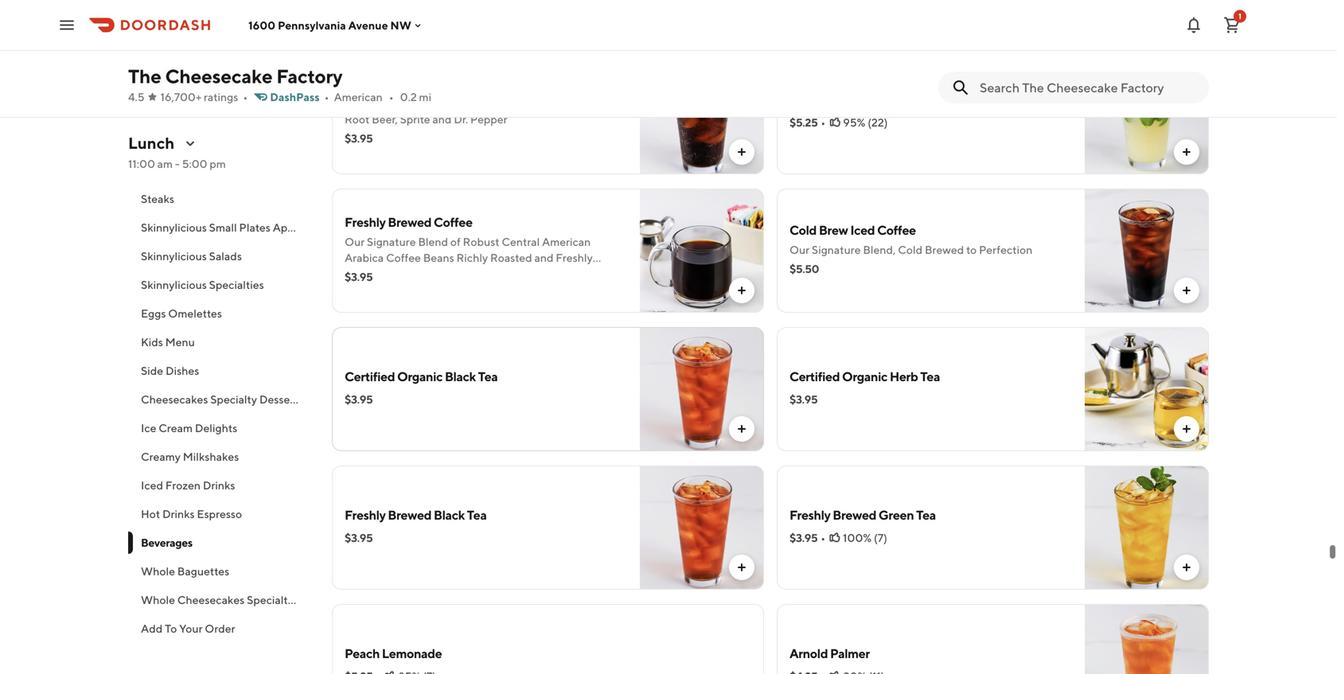 Task type: vqa. For each thing, say whether or not it's contained in the screenshot.
-
yes



Task type: locate. For each thing, give the bounding box(es) containing it.
1 organic from the left
[[397, 369, 443, 384]]

0 vertical spatial cheesecakes
[[141, 393, 208, 406]]

1 vertical spatial factory
[[141, 164, 179, 177]]

0 horizontal spatial organic
[[397, 369, 443, 384]]

our
[[345, 235, 365, 248], [790, 243, 810, 256]]

iced up blend,
[[850, 223, 875, 238]]

coca- up pepper
[[461, 97, 492, 110]]

arnold palmer image
[[1085, 604, 1209, 674]]

add item to cart image
[[736, 284, 748, 297], [1181, 284, 1193, 297], [736, 423, 748, 435], [1181, 423, 1193, 435]]

0 horizontal spatial drinks
[[162, 507, 195, 521]]

whole cheesecakes specialty cakes button
[[128, 586, 327, 615]]

skinnylicious for skinnylicious specialties
[[141, 278, 207, 291]]

1 horizontal spatial coca-
[[461, 97, 492, 110]]

• for $3.95 •
[[821, 531, 826, 545]]

$5.25 •
[[790, 116, 826, 129]]

tea
[[478, 369, 498, 384], [920, 369, 940, 384], [467, 507, 487, 523], [916, 507, 936, 523]]

signature down brew
[[812, 243, 861, 256]]

iced inside button
[[141, 479, 163, 492]]

whole up add
[[141, 593, 175, 607]]

menu
[[165, 336, 195, 349]]

0 horizontal spatial and
[[433, 113, 452, 126]]

coffee up of
[[434, 215, 473, 230]]

whole down the beverages
[[141, 565, 175, 578]]

tea for freshly brewed green tea
[[916, 507, 936, 523]]

• right $5.25
[[821, 116, 826, 129]]

lemonade
[[382, 646, 442, 661]]

0 horizontal spatial factory
[[141, 164, 179, 177]]

delights
[[195, 422, 237, 435]]

add item to cart image
[[1181, 7, 1193, 20], [736, 146, 748, 158], [1181, 146, 1193, 158], [736, 561, 748, 574], [1181, 561, 1193, 574]]

0 horizontal spatial certified
[[345, 369, 395, 384]]

1 coca- from the left
[[345, 97, 376, 110]]

freshly brewed tropical iced tea image
[[1085, 0, 1209, 36]]

drinks right hot
[[162, 507, 195, 521]]

0 vertical spatial whole
[[141, 565, 175, 578]]

$3.95
[[345, 132, 373, 145], [345, 270, 373, 283], [345, 393, 373, 406], [790, 393, 818, 406], [345, 531, 373, 545], [790, 531, 818, 545]]

factory combinations
[[141, 164, 253, 177]]

0 vertical spatial and
[[433, 113, 452, 126]]

cola,
[[376, 97, 402, 110]]

and
[[433, 113, 452, 126], [535, 251, 554, 264]]

1 horizontal spatial coffee
[[434, 215, 473, 230]]

signature inside cold brew iced coffee our signature blend, cold brewed to perfection $5.50
[[812, 243, 861, 256]]

side dishes
[[141, 364, 199, 377]]

coca- up root
[[345, 97, 376, 110]]

and down central
[[535, 251, 554, 264]]

0 horizontal spatial iced
[[141, 479, 163, 492]]

0 vertical spatial black
[[445, 369, 476, 384]]

tea for certified organic herb tea
[[920, 369, 940, 384]]

american right central
[[542, 235, 591, 248]]

• for american • 0.2 mi
[[389, 90, 394, 103]]

palmer
[[830, 646, 870, 661]]

0 horizontal spatial our
[[345, 235, 365, 248]]

2 organic from the left
[[842, 369, 888, 384]]

2 horizontal spatial coffee
[[877, 223, 916, 238]]

black
[[445, 369, 476, 384], [434, 507, 465, 523]]

1 vertical spatial drinks
[[162, 507, 195, 521]]

add item to cart image for certified organic herb tea
[[1181, 423, 1193, 435]]

1 vertical spatial cheesecakes
[[177, 593, 245, 607]]

5:00
[[182, 157, 207, 170]]

skinnylicious inside skinnylicious small plates appetizers button
[[141, 221, 207, 234]]

1 horizontal spatial and
[[535, 251, 554, 264]]

whole cheesecakes specialty cakes
[[141, 593, 327, 607]]

signature inside freshly brewed coffee our signature blend of robust central american arabica coffee beans richly roasted and freshly brewed
[[367, 235, 416, 248]]

skinnylicious up 'eggs omelettes' on the left of page
[[141, 278, 207, 291]]

cheesecakes
[[141, 393, 208, 406], [177, 593, 245, 607]]

arnold palmer
[[790, 646, 870, 661]]

omelettes
[[168, 307, 222, 320]]

kids
[[141, 336, 163, 349]]

0 vertical spatial factory
[[276, 65, 343, 88]]

arnold
[[790, 646, 828, 661]]

$3.95 left 100%
[[790, 531, 818, 545]]

skinnylicious for skinnylicious small plates appetizers
[[141, 221, 207, 234]]

avenue
[[348, 19, 388, 32]]

1 vertical spatial black
[[434, 507, 465, 523]]

sprite
[[400, 113, 430, 126]]

1 vertical spatial specialty
[[247, 593, 294, 607]]

0 vertical spatial specialty
[[210, 393, 257, 406]]

ice cream delights button
[[128, 414, 313, 443]]

100%
[[843, 531, 872, 545]]

skinnylicious up skinnylicious specialties
[[141, 250, 207, 263]]

coffee up blend,
[[877, 223, 916, 238]]

0 horizontal spatial coca-
[[345, 97, 376, 110]]

certified organic black tea
[[345, 369, 498, 384]]

coffee
[[434, 215, 473, 230], [877, 223, 916, 238], [386, 251, 421, 264]]

black for brewed
[[434, 507, 465, 523]]

specialty down side dishes button
[[210, 393, 257, 406]]

$3.95 down root
[[345, 132, 373, 145]]

salads
[[209, 250, 242, 263]]

iced up hot
[[141, 479, 163, 492]]

1 horizontal spatial iced
[[850, 223, 875, 238]]

freshly for freshly brewed coffee our signature blend of robust central american arabica coffee beans richly roasted and freshly brewed
[[345, 215, 386, 230]]

open menu image
[[57, 16, 76, 35]]

1 horizontal spatial drinks
[[203, 479, 235, 492]]

factory
[[276, 65, 343, 88], [141, 164, 179, 177]]

certified for certified organic black tea
[[345, 369, 395, 384]]

ice cream delights
[[141, 422, 237, 435]]

milkshakes
[[183, 450, 239, 463]]

american up root
[[334, 90, 383, 103]]

factory up dashpass •
[[276, 65, 343, 88]]

2 vertical spatial skinnylicious
[[141, 278, 207, 291]]

$5.50
[[790, 262, 819, 275]]

notification bell image
[[1185, 16, 1204, 35]]

appetizers
[[273, 221, 328, 234]]

combinations
[[181, 164, 253, 177]]

0 horizontal spatial cold
[[790, 223, 817, 238]]

skinnylicious inside skinnylicious specialties button
[[141, 278, 207, 291]]

specialty left cakes
[[247, 593, 294, 607]]

freshly
[[345, 215, 386, 230], [556, 251, 593, 264], [345, 507, 386, 523], [790, 507, 831, 523]]

blend,
[[863, 243, 896, 256]]

1 vertical spatial iced
[[141, 479, 163, 492]]

menus image
[[184, 137, 197, 150]]

cheesecakes up cream
[[141, 393, 208, 406]]

cold right blend,
[[898, 243, 923, 256]]

add item to cart image for certified organic black tea
[[736, 423, 748, 435]]

drinks inside the iced frozen drinks button
[[203, 479, 235, 492]]

coffee down blend
[[386, 251, 421, 264]]

perfection
[[979, 243, 1033, 256]]

1 horizontal spatial american
[[542, 235, 591, 248]]

whole inside "whole baguettes" button
[[141, 565, 175, 578]]

cheesecake
[[165, 65, 273, 88]]

2 whole from the top
[[141, 593, 175, 607]]

skinnylicious
[[141, 221, 207, 234], [141, 250, 207, 263], [141, 278, 207, 291]]

0 horizontal spatial signature
[[367, 235, 416, 248]]

small
[[209, 221, 237, 234]]

whole for whole baguettes
[[141, 565, 175, 578]]

our up arabica at the top left
[[345, 235, 365, 248]]

certified organic herb tea
[[790, 369, 940, 384]]

1 skinnylicious from the top
[[141, 221, 207, 234]]

cold left brew
[[790, 223, 817, 238]]

certified
[[345, 369, 395, 384], [790, 369, 840, 384]]

drinks inside hot drinks espresso button
[[162, 507, 195, 521]]

and inside freshly brewed coffee our signature blend of robust central american arabica coffee beans richly roasted and freshly brewed
[[535, 251, 554, 264]]

peach
[[345, 646, 380, 661]]

$5.25
[[790, 116, 818, 129]]

2 skinnylicious from the top
[[141, 250, 207, 263]]

1 horizontal spatial our
[[790, 243, 810, 256]]

freshly brewed green tea image
[[1085, 466, 1209, 590]]

$3.95 down freshly brewed black tea
[[345, 531, 373, 545]]

american • 0.2 mi
[[334, 90, 432, 103]]

1 certified from the left
[[345, 369, 395, 384]]

specialties
[[209, 278, 264, 291]]

coca-
[[345, 97, 376, 110], [461, 97, 492, 110]]

lunch
[[128, 134, 175, 152]]

brewed
[[388, 215, 432, 230], [925, 243, 964, 256], [345, 267, 384, 280], [388, 507, 432, 523], [833, 507, 877, 523]]

3 skinnylicious from the top
[[141, 278, 207, 291]]

american inside freshly brewed coffee our signature blend of robust central american arabica coffee beans richly roasted and freshly brewed
[[542, 235, 591, 248]]

0 vertical spatial skinnylicious
[[141, 221, 207, 234]]

whole for whole cheesecakes specialty cakes
[[141, 593, 175, 607]]

freshly brewed coffee image
[[640, 189, 764, 313]]

hot
[[141, 507, 160, 521]]

steaks
[[141, 192, 174, 205]]

our up $5.50
[[790, 243, 810, 256]]

nw
[[390, 19, 411, 32]]

dr.
[[454, 113, 468, 126]]

1 horizontal spatial organic
[[842, 369, 888, 384]]

1 items, open order cart image
[[1223, 16, 1242, 35]]

16,700+
[[160, 90, 202, 103]]

whole inside whole cheesecakes specialty cakes 'button'
[[141, 593, 175, 607]]

0 vertical spatial iced
[[850, 223, 875, 238]]

0 vertical spatial american
[[334, 90, 383, 103]]

cheesecakes down baguettes on the bottom of page
[[177, 593, 245, 607]]

1 horizontal spatial cold
[[898, 243, 923, 256]]

0 vertical spatial drinks
[[203, 479, 235, 492]]

1 whole from the top
[[141, 565, 175, 578]]

2 certified from the left
[[790, 369, 840, 384]]

creamy milkshakes button
[[128, 443, 313, 471]]

skinnylicious small plates appetizers
[[141, 221, 328, 234]]

1 vertical spatial and
[[535, 251, 554, 264]]

freshly for freshly brewed green tea
[[790, 507, 831, 523]]

0 vertical spatial cold
[[790, 223, 817, 238]]

sugar,
[[554, 97, 585, 110]]

skinnylicious down "steaks"
[[141, 221, 207, 234]]

whole
[[141, 565, 175, 578], [141, 593, 175, 607]]

• left 100%
[[821, 531, 826, 545]]

1 vertical spatial skinnylicious
[[141, 250, 207, 263]]

11:00 am - 5:00 pm
[[128, 157, 226, 170]]

iced frozen drinks button
[[128, 471, 313, 500]]

brewed for freshly brewed coffee our signature blend of robust central american arabica coffee beans richly roasted and freshly brewed
[[388, 215, 432, 230]]

organic for black
[[397, 369, 443, 384]]

1 vertical spatial cold
[[898, 243, 923, 256]]

tea for certified organic black tea
[[478, 369, 498, 384]]

drinks down creamy milkshakes button
[[203, 479, 235, 492]]

skinnylicious salads button
[[128, 242, 313, 271]]

1 horizontal spatial signature
[[812, 243, 861, 256]]

skinnylicious inside skinnylicious salads 'button'
[[141, 250, 207, 263]]

1 horizontal spatial certified
[[790, 369, 840, 384]]

cold
[[790, 223, 817, 238], [898, 243, 923, 256]]

peach lemonade
[[345, 646, 442, 661]]

• right the dashpass
[[325, 90, 329, 103]]

coffee inside cold brew iced coffee our signature blend, cold brewed to perfection $5.50
[[877, 223, 916, 238]]

1 vertical spatial american
[[542, 235, 591, 248]]

cream
[[159, 422, 193, 435]]

kids menu
[[141, 336, 195, 349]]

iced
[[850, 223, 875, 238], [141, 479, 163, 492]]

eggs
[[141, 307, 166, 320]]

steaks button
[[128, 185, 313, 213]]

1 vertical spatial whole
[[141, 593, 175, 607]]

signature up arabica at the top left
[[367, 235, 416, 248]]

order
[[205, 622, 235, 635]]

and down coke,
[[433, 113, 452, 126]]

0 horizontal spatial american
[[334, 90, 383, 103]]

$3.95 inside coca-cola, diet coke, coca-cola® zero sugar, barq's root beer, sprite and dr. pepper $3.95
[[345, 132, 373, 145]]

factory down lunch on the top of the page
[[141, 164, 179, 177]]

• left 0.2
[[389, 90, 394, 103]]



Task type: describe. For each thing, give the bounding box(es) containing it.
$3.95 down certified organic black tea
[[345, 393, 373, 406]]

add item to cart image for freshly brewed coffee
[[736, 284, 748, 297]]

creamy milkshakes
[[141, 450, 239, 463]]

• for $5.25 •
[[821, 116, 826, 129]]

whole baguettes
[[141, 565, 229, 578]]

95% (22)
[[843, 116, 888, 129]]

zero
[[528, 97, 551, 110]]

95%
[[843, 116, 866, 129]]

Item Search search field
[[980, 79, 1197, 96]]

$3.95 down arabica at the top left
[[345, 270, 373, 283]]

diet
[[405, 97, 426, 110]]

0 horizontal spatial coffee
[[386, 251, 421, 264]]

1600 pennsylvania avenue nw button
[[248, 19, 424, 32]]

brewed for freshly brewed green tea
[[833, 507, 877, 523]]

barq's
[[587, 97, 618, 110]]

iced inside cold brew iced coffee our signature blend, cold brewed to perfection $5.50
[[850, 223, 875, 238]]

2 coca- from the left
[[461, 97, 492, 110]]

your
[[179, 622, 203, 635]]

organic for herb
[[842, 369, 888, 384]]

freshly for freshly brewed black tea
[[345, 507, 386, 523]]

roasted
[[490, 251, 532, 264]]

add
[[141, 622, 163, 635]]

• for dashpass •
[[325, 90, 329, 103]]

certified organic black tea image
[[640, 327, 764, 451]]

0.2
[[400, 90, 417, 103]]

freshly brewed green tea
[[790, 507, 936, 523]]

specialty inside button
[[210, 393, 257, 406]]

am
[[157, 157, 173, 170]]

green
[[879, 507, 914, 523]]

cheesecakes specialty desserts
[[141, 393, 303, 406]]

our inside cold brew iced coffee our signature blend, cold brewed to perfection $5.50
[[790, 243, 810, 256]]

add to your order button
[[128, 615, 313, 643]]

pepper
[[470, 113, 507, 126]]

baguettes
[[177, 565, 229, 578]]

freshly brewed black tea image
[[640, 466, 764, 590]]

cold brew iced coffee image
[[1085, 189, 1209, 313]]

skinnylicious specialties button
[[128, 271, 313, 299]]

and inside coca-cola, diet coke, coca-cola® zero sugar, barq's root beer, sprite and dr. pepper $3.95
[[433, 113, 452, 126]]

certified organic herb tea image
[[1085, 327, 1209, 451]]

dashpass
[[270, 90, 320, 103]]

blend
[[418, 235, 448, 248]]

brew
[[819, 223, 848, 238]]

skinnylicious for skinnylicious salads
[[141, 250, 207, 263]]

specialty inside 'button'
[[247, 593, 294, 607]]

skinnylicious salads
[[141, 250, 242, 263]]

beer,
[[372, 113, 398, 126]]

eggs omelettes
[[141, 307, 222, 320]]

whole baguettes button
[[128, 557, 313, 586]]

add item to cart image for cold brew iced coffee
[[1181, 284, 1193, 297]]

skinnylicious specialties
[[141, 278, 264, 291]]

cola®
[[492, 97, 526, 110]]

cheesecakes inside button
[[141, 393, 208, 406]]

beans
[[423, 251, 454, 264]]

$3.95 down certified organic herb tea
[[790, 393, 818, 406]]

certified for certified organic herb tea
[[790, 369, 840, 384]]

cucumber lemonade image
[[1085, 50, 1209, 174]]

1600
[[248, 19, 276, 32]]

pennsylvania
[[278, 19, 346, 32]]

freshly brewed coffee our signature blend of robust central american arabica coffee beans richly roasted and freshly brewed
[[345, 215, 593, 280]]

1
[[1239, 12, 1242, 21]]

central
[[502, 235, 540, 248]]

tea for freshly brewed black tea
[[467, 507, 487, 523]]

of
[[450, 235, 461, 248]]

-
[[175, 157, 180, 170]]

freshly brewed black tea
[[345, 507, 487, 523]]

11:00
[[128, 157, 155, 170]]

black for organic
[[445, 369, 476, 384]]

the cheesecake factory
[[128, 65, 343, 88]]

creamy
[[141, 450, 181, 463]]

hot drinks espresso
[[141, 507, 242, 521]]

our inside freshly brewed coffee our signature blend of robust central american arabica coffee beans richly roasted and freshly brewed
[[345, 235, 365, 248]]

beverages
[[141, 536, 193, 549]]

richly
[[457, 251, 488, 264]]

eggs omelettes button
[[128, 299, 313, 328]]

iced frozen drinks
[[141, 479, 235, 492]]

to
[[967, 243, 977, 256]]

mi
[[419, 90, 432, 103]]

factory combinations button
[[128, 156, 313, 185]]

pm
[[210, 157, 226, 170]]

factory inside button
[[141, 164, 179, 177]]

root
[[345, 113, 370, 126]]

kids menu button
[[128, 328, 313, 357]]

skinnylicious small plates appetizers button
[[128, 213, 328, 242]]

desserts
[[259, 393, 303, 406]]

ice
[[141, 422, 156, 435]]

(22)
[[868, 116, 888, 129]]

robust
[[463, 235, 500, 248]]

4.5
[[128, 90, 145, 103]]

espresso
[[197, 507, 242, 521]]

brewed for freshly brewed black tea
[[388, 507, 432, 523]]

(7)
[[874, 531, 888, 545]]

• down the cheesecake factory
[[243, 90, 248, 103]]

arabica
[[345, 251, 384, 264]]

brewed inside cold brew iced coffee our signature blend, cold brewed to perfection $5.50
[[925, 243, 964, 256]]

$3.95 •
[[790, 531, 826, 545]]

cheesecakes inside 'button'
[[177, 593, 245, 607]]

dashpass •
[[270, 90, 329, 103]]

16,700+ ratings •
[[160, 90, 248, 103]]

hot drinks espresso button
[[128, 500, 313, 529]]

ratings
[[204, 90, 238, 103]]

cakes
[[296, 593, 327, 607]]

add to your order
[[141, 622, 235, 635]]

soft drink image
[[640, 50, 764, 174]]

1 horizontal spatial factory
[[276, 65, 343, 88]]

cold brew iced coffee our signature blend, cold brewed to perfection $5.50
[[790, 223, 1033, 275]]



